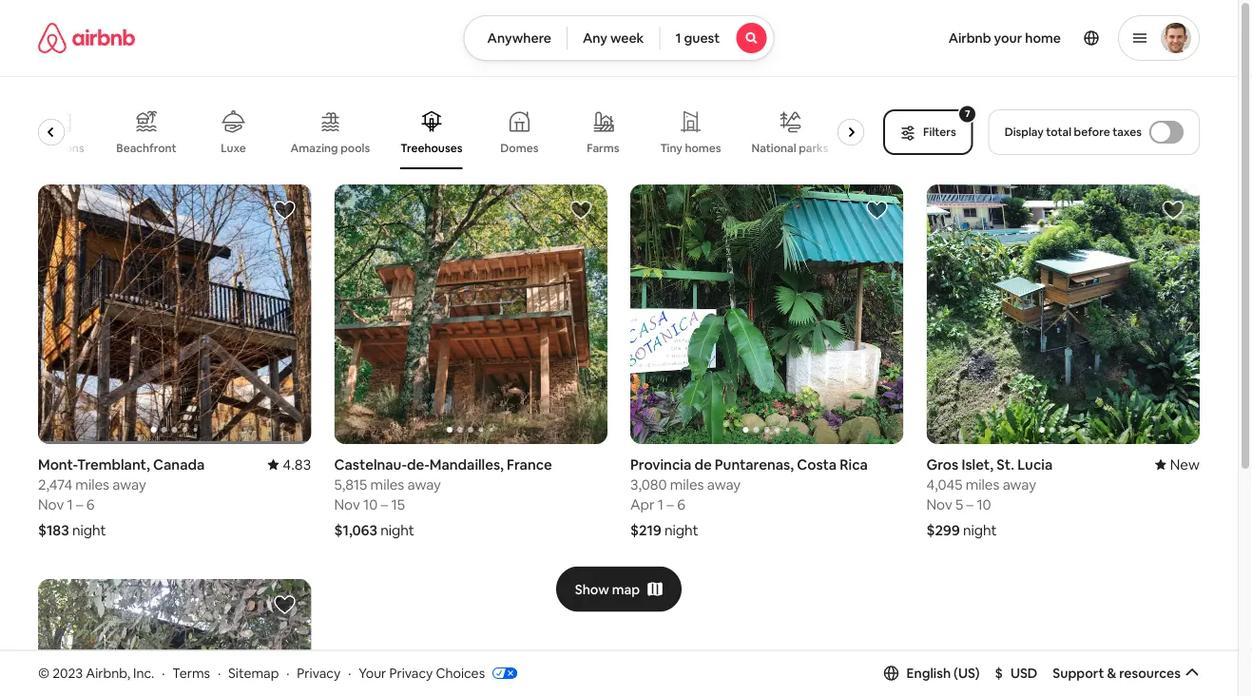Task type: locate. For each thing, give the bounding box(es) containing it.
1 horizontal spatial 6
[[678, 495, 686, 514]]

miles down de
[[671, 475, 704, 494]]

away down tremblant,
[[113, 475, 146, 494]]

– inside gros islet, st. lucia 4,045 miles away nov 5 – 10 $299 night
[[967, 495, 974, 514]]

1 – from the left
[[76, 495, 83, 514]]

2 10 from the left
[[977, 495, 992, 514]]

– right 5 at right bottom
[[967, 495, 974, 514]]

4.83
[[283, 455, 312, 474]]

nov down 2,474
[[38, 495, 64, 514]]

group
[[33, 95, 873, 169], [38, 185, 312, 444], [334, 185, 608, 444], [631, 185, 904, 444], [927, 185, 1201, 444], [38, 580, 312, 696]]

nov inside castelnau-de-mandailles, france 5,815 miles away nov 10 – 15 $1,063 night
[[334, 495, 360, 514]]

english (us) button
[[884, 665, 981, 682]]

night right $219
[[665, 521, 699, 540]]

apr
[[631, 495, 655, 514]]

night down 15 at left bottom
[[381, 521, 415, 540]]

6 right apr
[[678, 495, 686, 514]]

1
[[676, 29, 682, 47], [67, 495, 73, 514], [658, 495, 664, 514]]

lucia
[[1018, 455, 1053, 474]]

group for provincia de puntarenas, costa rica
[[631, 185, 904, 444]]

1 miles from the left
[[76, 475, 109, 494]]

terms · sitemap · privacy
[[173, 665, 341, 682]]

privacy right "your"
[[390, 665, 433, 682]]

10 inside gros islet, st. lucia 4,045 miles away nov 5 – 10 $299 night
[[977, 495, 992, 514]]

terms link
[[173, 665, 210, 682]]

privacy link
[[297, 665, 341, 682]]

$
[[996, 665, 1004, 682]]

4 night from the left
[[964, 521, 998, 540]]

4 · from the left
[[348, 665, 351, 682]]

6 inside provincia de puntarenas, costa rica 3,080 miles away apr 1 – 6 $219 night
[[678, 495, 686, 514]]

airbnb your home link
[[938, 18, 1073, 58]]

1 6 from the left
[[86, 495, 95, 514]]

airbnb,
[[86, 665, 130, 682]]

english (us)
[[907, 665, 981, 682]]

canada
[[153, 455, 205, 474]]

away inside provincia de puntarenas, costa rica 3,080 miles away apr 1 – 6 $219 night
[[708, 475, 741, 494]]

6
[[86, 495, 95, 514], [678, 495, 686, 514]]

filters button
[[884, 109, 974, 155]]

miles down tremblant,
[[76, 475, 109, 494]]

3 – from the left
[[667, 495, 674, 514]]

display total before taxes button
[[989, 109, 1201, 155]]

pools
[[341, 141, 371, 156]]

2 · from the left
[[218, 665, 221, 682]]

luxe
[[221, 141, 247, 156]]

·
[[162, 665, 165, 682], [218, 665, 221, 682], [287, 665, 290, 682], [348, 665, 351, 682]]

puntarenas,
[[715, 455, 794, 474]]

– down mont-
[[76, 495, 83, 514]]

english
[[907, 665, 952, 682]]

miles down islet,
[[966, 475, 1000, 494]]

· left "your"
[[348, 665, 351, 682]]

display total before taxes
[[1005, 125, 1143, 139]]

2 6 from the left
[[678, 495, 686, 514]]

– left 15 at left bottom
[[381, 495, 388, 514]]

night right $183
[[72, 521, 106, 540]]

castelnau-de-mandailles, france 5,815 miles away nov 10 – 15 $1,063 night
[[334, 455, 553, 540]]

2 miles from the left
[[371, 475, 405, 494]]

· left privacy link on the bottom left
[[287, 665, 290, 682]]

2 night from the left
[[381, 521, 415, 540]]

0 horizontal spatial 6
[[86, 495, 95, 514]]

show map button
[[556, 567, 682, 612]]

1 inside mont-tremblant, canada 2,474 miles away nov 1 – 6 $183 night
[[67, 495, 73, 514]]

away down de-
[[408, 475, 441, 494]]

3 nov from the left
[[927, 495, 953, 514]]

0 horizontal spatial 1
[[67, 495, 73, 514]]

1 inside provincia de puntarenas, costa rica 3,080 miles away apr 1 – 6 $219 night
[[658, 495, 664, 514]]

show map
[[575, 581, 640, 598]]

treehouses
[[401, 141, 463, 156]]

taxes
[[1113, 125, 1143, 139]]

2 horizontal spatial nov
[[927, 495, 953, 514]]

your privacy choices
[[359, 665, 485, 682]]

4 miles from the left
[[966, 475, 1000, 494]]

2 – from the left
[[381, 495, 388, 514]]

add to wishlist: castelnau-de-mandailles, france image
[[570, 199, 593, 222]]

privacy left "your"
[[297, 665, 341, 682]]

– right apr
[[667, 495, 674, 514]]

6 inside mont-tremblant, canada 2,474 miles away nov 1 – 6 $183 night
[[86, 495, 95, 514]]

night down 5 at right bottom
[[964, 521, 998, 540]]

new
[[1171, 455, 1201, 474]]

mansions
[[35, 141, 85, 156]]

support & resources
[[1054, 665, 1182, 682]]

1 inside button
[[676, 29, 682, 47]]

nov inside mont-tremblant, canada 2,474 miles away nov 1 – 6 $183 night
[[38, 495, 64, 514]]

· right terms
[[218, 665, 221, 682]]

1 away from the left
[[113, 475, 146, 494]]

support
[[1054, 665, 1105, 682]]

6 down tremblant,
[[86, 495, 95, 514]]

add to wishlist: provincia de puntarenas, costa rica image
[[866, 199, 889, 222]]

4 – from the left
[[967, 495, 974, 514]]

miles up 15 at left bottom
[[371, 475, 405, 494]]

1 10 from the left
[[363, 495, 378, 514]]

1 privacy from the left
[[297, 665, 341, 682]]

nov left 5 at right bottom
[[927, 495, 953, 514]]

10 right 5 at right bottom
[[977, 495, 992, 514]]

–
[[76, 495, 83, 514], [381, 495, 388, 514], [667, 495, 674, 514], [967, 495, 974, 514]]

away down de
[[708, 475, 741, 494]]

1 left "guest"
[[676, 29, 682, 47]]

1 · from the left
[[162, 665, 165, 682]]

1 horizontal spatial 10
[[977, 495, 992, 514]]

0 horizontal spatial privacy
[[297, 665, 341, 682]]

group for castelnau-de-mandailles, france
[[334, 185, 608, 444]]

profile element
[[798, 0, 1201, 76]]

miles
[[76, 475, 109, 494], [371, 475, 405, 494], [671, 475, 704, 494], [966, 475, 1000, 494]]

&
[[1108, 665, 1117, 682]]

away inside gros islet, st. lucia 4,045 miles away nov 5 – 10 $299 night
[[1003, 475, 1037, 494]]

domes
[[501, 141, 539, 156]]

nov down 5,815
[[334, 495, 360, 514]]

1 nov from the left
[[38, 495, 64, 514]]

$219
[[631, 521, 662, 540]]

away down st.
[[1003, 475, 1037, 494]]

10
[[363, 495, 378, 514], [977, 495, 992, 514]]

2,474
[[38, 475, 72, 494]]

1 horizontal spatial privacy
[[390, 665, 433, 682]]

nov inside gros islet, st. lucia 4,045 miles away nov 5 – 10 $299 night
[[927, 495, 953, 514]]

1 down 2,474
[[67, 495, 73, 514]]

3 away from the left
[[708, 475, 741, 494]]

tiny homes
[[661, 141, 722, 156]]

· right inc.
[[162, 665, 165, 682]]

national
[[753, 141, 797, 155]]

islet,
[[962, 455, 994, 474]]

support & resources button
[[1054, 665, 1201, 682]]

4 away from the left
[[1003, 475, 1037, 494]]

away
[[113, 475, 146, 494], [408, 475, 441, 494], [708, 475, 741, 494], [1003, 475, 1037, 494]]

1 right apr
[[658, 495, 664, 514]]

anywhere button
[[464, 15, 568, 61]]

display
[[1005, 125, 1044, 139]]

your privacy choices link
[[359, 665, 518, 683]]

3 miles from the left
[[671, 475, 704, 494]]

2 horizontal spatial 1
[[676, 29, 682, 47]]

5,815
[[334, 475, 368, 494]]

rica
[[840, 455, 869, 474]]

0 horizontal spatial nov
[[38, 495, 64, 514]]

1 night from the left
[[72, 521, 106, 540]]

0 horizontal spatial 10
[[363, 495, 378, 514]]

1 horizontal spatial nov
[[334, 495, 360, 514]]

1 horizontal spatial 1
[[658, 495, 664, 514]]

resources
[[1120, 665, 1182, 682]]

10 left 15 at left bottom
[[363, 495, 378, 514]]

2 away from the left
[[408, 475, 441, 494]]

3 night from the left
[[665, 521, 699, 540]]

airbnb
[[949, 29, 992, 47]]

None search field
[[464, 15, 775, 61]]

– inside mont-tremblant, canada 2,474 miles away nov 1 – 6 $183 night
[[76, 495, 83, 514]]

2 nov from the left
[[334, 495, 360, 514]]

– inside provincia de puntarenas, costa rica 3,080 miles away apr 1 – 6 $219 night
[[667, 495, 674, 514]]



Task type: describe. For each thing, give the bounding box(es) containing it.
castelnau-
[[334, 455, 407, 474]]

night inside mont-tremblant, canada 2,474 miles away nov 1 – 6 $183 night
[[72, 521, 106, 540]]

night inside castelnau-de-mandailles, france 5,815 miles away nov 10 – 15 $1,063 night
[[381, 521, 415, 540]]

provincia de puntarenas, costa rica 3,080 miles away apr 1 – 6 $219 night
[[631, 455, 869, 540]]

3 · from the left
[[287, 665, 290, 682]]

group for mont-tremblant, canada
[[38, 185, 312, 444]]

terms
[[173, 665, 210, 682]]

sitemap
[[228, 665, 279, 682]]

national parks
[[753, 141, 830, 155]]

– inside castelnau-de-mandailles, france 5,815 miles away nov 10 – 15 $1,063 night
[[381, 495, 388, 514]]

gros islet, st. lucia 4,045 miles away nov 5 – 10 $299 night
[[927, 455, 1053, 540]]

group for gros islet, st. lucia
[[927, 185, 1201, 444]]

group containing national parks
[[33, 95, 873, 169]]

1 guest button
[[660, 15, 775, 61]]

add to wishlist: cittá della pieve , italy image
[[274, 594, 296, 617]]

de-
[[407, 455, 430, 474]]

add to wishlist: gros islet, st. lucia image
[[1163, 199, 1185, 222]]

miles inside provincia de puntarenas, costa rica 3,080 miles away apr 1 – 6 $219 night
[[671, 475, 704, 494]]

mandailles,
[[430, 455, 504, 474]]

$ usd
[[996, 665, 1038, 682]]

amazing
[[291, 141, 339, 156]]

©
[[38, 665, 50, 682]]

miles inside mont-tremblant, canada 2,474 miles away nov 1 – 6 $183 night
[[76, 475, 109, 494]]

4.83 out of 5 average rating image
[[268, 455, 312, 474]]

2023
[[53, 665, 83, 682]]

2 privacy from the left
[[390, 665, 433, 682]]

mont-
[[38, 455, 77, 474]]

$183
[[38, 521, 69, 540]]

usd
[[1011, 665, 1038, 682]]

miles inside castelnau-de-mandailles, france 5,815 miles away nov 10 – 15 $1,063 night
[[371, 475, 405, 494]]

parks
[[800, 141, 830, 155]]

any week
[[583, 29, 644, 47]]

sitemap link
[[228, 665, 279, 682]]

away inside mont-tremblant, canada 2,474 miles away nov 1 – 6 $183 night
[[113, 475, 146, 494]]

costa
[[797, 455, 837, 474]]

tiny
[[661, 141, 683, 156]]

before
[[1075, 125, 1111, 139]]

1 guest
[[676, 29, 720, 47]]

home
[[1026, 29, 1062, 47]]

night inside gros islet, st. lucia 4,045 miles away nov 5 – 10 $299 night
[[964, 521, 998, 540]]

3,080
[[631, 475, 667, 494]]

filters
[[924, 125, 957, 139]]

inc.
[[133, 665, 154, 682]]

5
[[956, 495, 964, 514]]

de
[[695, 455, 712, 474]]

new place to stay image
[[1156, 455, 1201, 474]]

add to wishlist: mont-tremblant, canada image
[[274, 199, 296, 222]]

guest
[[684, 29, 720, 47]]

mont-tremblant, canada 2,474 miles away nov 1 – 6 $183 night
[[38, 455, 205, 540]]

nov for 5,815
[[334, 495, 360, 514]]

nov for 4,045
[[927, 495, 953, 514]]

4,045
[[927, 475, 963, 494]]

© 2023 airbnb, inc. ·
[[38, 665, 165, 682]]

airbnb your home
[[949, 29, 1062, 47]]

anywhere
[[488, 29, 552, 47]]

none search field containing anywhere
[[464, 15, 775, 61]]

farms
[[588, 141, 620, 156]]

provincia
[[631, 455, 692, 474]]

any week button
[[567, 15, 661, 61]]

10 inside castelnau-de-mandailles, france 5,815 miles away nov 10 – 15 $1,063 night
[[363, 495, 378, 514]]

tremblant,
[[77, 455, 150, 474]]

$299
[[927, 521, 961, 540]]

any
[[583, 29, 608, 47]]

your
[[995, 29, 1023, 47]]

amazing pools
[[291, 141, 371, 156]]

show
[[575, 581, 610, 598]]

miles inside gros islet, st. lucia 4,045 miles away nov 5 – 10 $299 night
[[966, 475, 1000, 494]]

total
[[1047, 125, 1072, 139]]

beachfront
[[117, 141, 177, 156]]

night inside provincia de puntarenas, costa rica 3,080 miles away apr 1 – 6 $219 night
[[665, 521, 699, 540]]

15
[[391, 495, 405, 514]]

week
[[611, 29, 644, 47]]

$1,063
[[334, 521, 378, 540]]

(us)
[[954, 665, 981, 682]]

choices
[[436, 665, 485, 682]]

your
[[359, 665, 387, 682]]

st.
[[997, 455, 1015, 474]]

france
[[507, 455, 553, 474]]

homes
[[686, 141, 722, 156]]

gros
[[927, 455, 959, 474]]

away inside castelnau-de-mandailles, france 5,815 miles away nov 10 – 15 $1,063 night
[[408, 475, 441, 494]]



Task type: vqa. For each thing, say whether or not it's contained in the screenshot.
the helps
no



